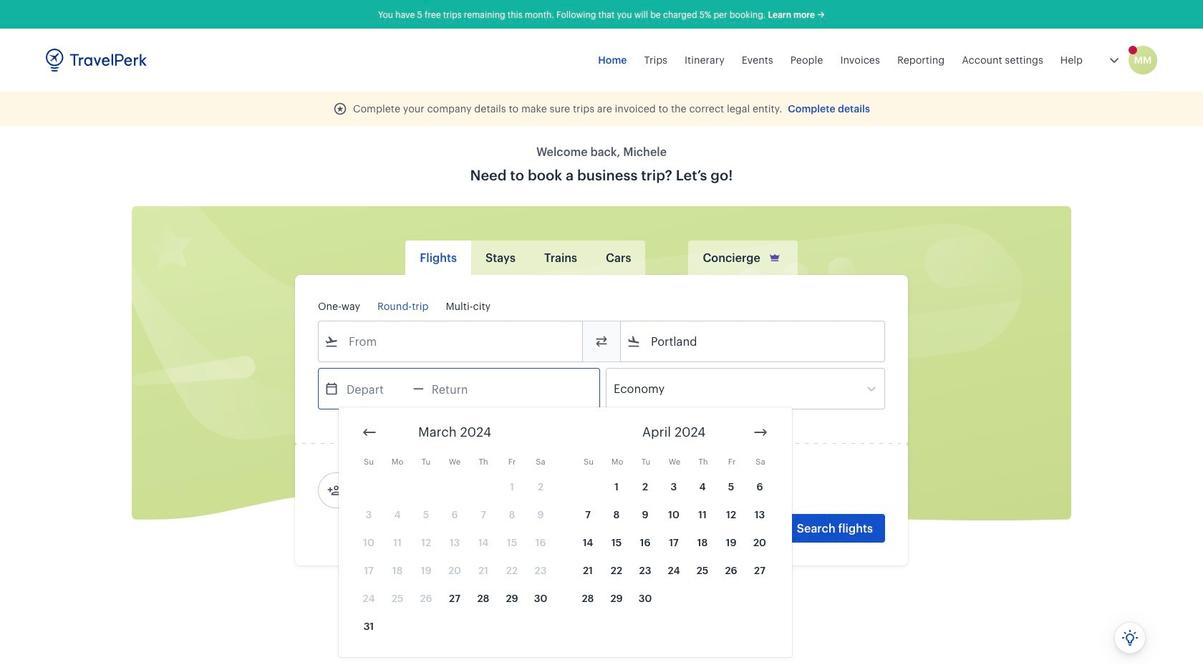 Task type: locate. For each thing, give the bounding box(es) containing it.
move backward to switch to the previous month. image
[[361, 424, 378, 441]]

Depart text field
[[339, 369, 413, 409]]



Task type: describe. For each thing, give the bounding box(es) containing it.
Add first traveler search field
[[342, 479, 491, 502]]

To search field
[[641, 330, 866, 353]]

From search field
[[339, 330, 564, 353]]

Return text field
[[424, 369, 499, 409]]

calendar application
[[339, 408, 1204, 658]]

move forward to switch to the next month. image
[[752, 424, 769, 441]]



